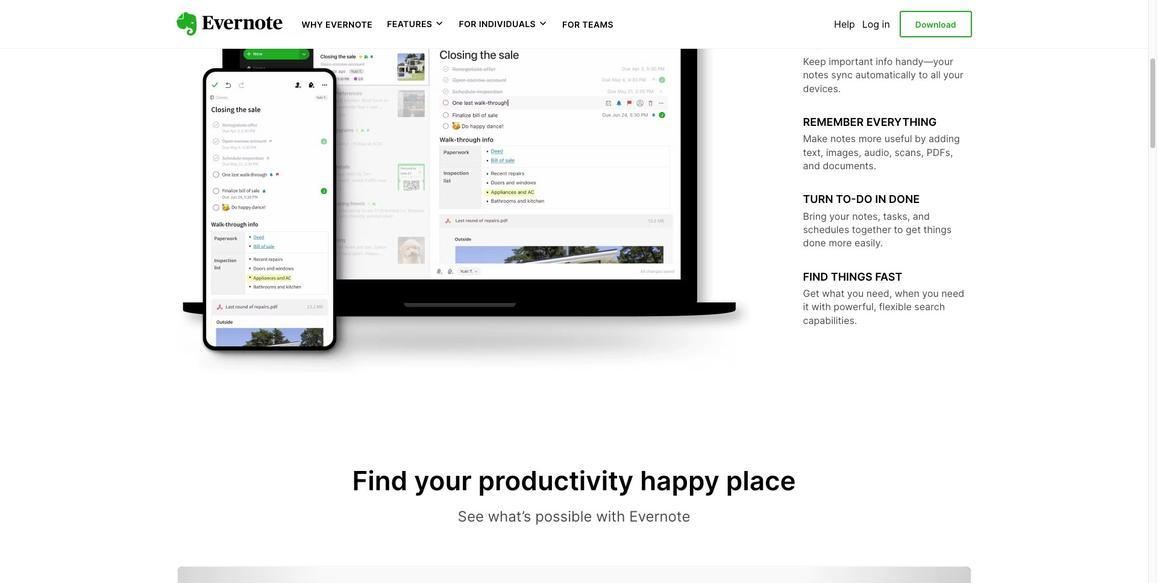 Task type: vqa. For each thing, say whether or not it's contained in the screenshot.
rightmost 40%
no



Task type: describe. For each thing, give the bounding box(es) containing it.
automatically
[[856, 69, 916, 81]]

when
[[895, 287, 920, 300]]

what's
[[488, 508, 531, 526]]

by
[[915, 133, 926, 145]]

see
[[458, 508, 484, 526]]

productivity
[[478, 465, 634, 498]]

adding
[[929, 133, 960, 145]]

anywhere
[[839, 38, 902, 51]]

log in
[[862, 18, 890, 30]]

log in link
[[862, 18, 890, 30]]

more inside turn to-do in done bring your notes, tasks, and schedules together to get things done more easily.
[[829, 237, 852, 249]]

0 horizontal spatial your
[[414, 465, 472, 498]]

to inside work anywhere keep important info handy—your notes sync automatically to all your devices.
[[919, 69, 928, 81]]

2 you from the left
[[922, 287, 939, 300]]

fast
[[875, 270, 903, 283]]

features
[[387, 19, 432, 29]]

things inside turn to-do in done bring your notes, tasks, and schedules together to get things done more easily.
[[924, 224, 952, 236]]

sync
[[831, 69, 853, 81]]

see what's possible with evernote
[[458, 508, 690, 526]]

teams
[[582, 19, 614, 30]]

get
[[906, 224, 921, 236]]

need
[[942, 287, 965, 300]]

info
[[876, 55, 893, 67]]

need,
[[867, 287, 892, 300]]

for individuals button
[[459, 18, 548, 30]]

bring
[[803, 210, 827, 222]]

notes inside the remember everything make notes more useful by adding text, images, audio, scans, pdfs, and documents.
[[831, 133, 856, 145]]

documents.
[[823, 160, 876, 172]]

why
[[302, 19, 323, 30]]

0 horizontal spatial evernote
[[326, 19, 373, 30]]

do
[[856, 193, 873, 206]]

important
[[829, 55, 873, 67]]

find for find your productivity happy place
[[352, 465, 408, 498]]

things inside the find things fast get what you need, when you need it with powerful, flexible search capabilities.
[[831, 270, 873, 283]]

features button
[[387, 18, 444, 30]]

useful
[[885, 133, 912, 145]]

1 vertical spatial done
[[803, 237, 826, 249]]

for teams
[[562, 19, 614, 30]]

for individuals
[[459, 19, 536, 29]]

keep
[[803, 55, 826, 67]]

1 horizontal spatial done
[[889, 193, 920, 206]]

find things fast get what you need, when you need it with powerful, flexible search capabilities.
[[803, 270, 965, 327]]

all
[[931, 69, 941, 81]]

evernote logo image
[[176, 12, 282, 36]]

text,
[[803, 146, 824, 158]]



Task type: locate. For each thing, give the bounding box(es) containing it.
for left teams at the right top of the page
[[562, 19, 580, 30]]

1 horizontal spatial find
[[803, 270, 828, 283]]

1 vertical spatial with
[[596, 508, 625, 526]]

your down 'to-'
[[830, 210, 850, 222]]

why evernote
[[302, 19, 373, 30]]

in right do
[[875, 193, 886, 206]]

0 vertical spatial to
[[919, 69, 928, 81]]

your up the see
[[414, 465, 472, 498]]

1 horizontal spatial your
[[830, 210, 850, 222]]

1 horizontal spatial for
[[562, 19, 580, 30]]

get
[[803, 287, 819, 300]]

0 horizontal spatial and
[[803, 160, 820, 172]]

capabilities.
[[803, 314, 857, 327]]

with
[[812, 301, 831, 313], [596, 508, 625, 526]]

notes,
[[852, 210, 881, 222]]

you up search
[[922, 287, 939, 300]]

1 vertical spatial notes
[[831, 133, 856, 145]]

turn
[[803, 193, 833, 206]]

remember everything make notes more useful by adding text, images, audio, scans, pdfs, and documents.
[[803, 116, 960, 172]]

notes
[[803, 69, 829, 81], [831, 133, 856, 145]]

1 horizontal spatial evernote
[[629, 508, 690, 526]]

1 horizontal spatial things
[[924, 224, 952, 236]]

0 horizontal spatial for
[[459, 19, 477, 29]]

1 vertical spatial to
[[894, 224, 903, 236]]

and up the get
[[913, 210, 930, 222]]

2 vertical spatial your
[[414, 465, 472, 498]]

easily.
[[855, 237, 883, 249]]

it
[[803, 301, 809, 313]]

things right the get
[[924, 224, 952, 236]]

things up what
[[831, 270, 873, 283]]

done
[[889, 193, 920, 206], [803, 237, 826, 249]]

0 vertical spatial notes
[[803, 69, 829, 81]]

why evernote link
[[302, 18, 373, 30]]

search
[[915, 301, 945, 313]]

1 horizontal spatial to
[[919, 69, 928, 81]]

what is evernote video thumbnail image
[[178, 567, 971, 583]]

find for find things fast get what you need, when you need it with powerful, flexible search capabilities.
[[803, 270, 828, 283]]

your inside work anywhere keep important info handy—your notes sync automatically to all your devices.
[[944, 69, 964, 81]]

things
[[924, 224, 952, 236], [831, 270, 873, 283]]

place
[[726, 465, 796, 498]]

0 vertical spatial and
[[803, 160, 820, 172]]

everything
[[867, 116, 937, 128]]

in inside turn to-do in done bring your notes, tasks, and schedules together to get things done more easily.
[[875, 193, 886, 206]]

your right all
[[944, 69, 964, 81]]

to left all
[[919, 69, 928, 81]]

individuals
[[479, 19, 536, 29]]

evernote
[[326, 19, 373, 30], [629, 508, 690, 526]]

your
[[944, 69, 964, 81], [830, 210, 850, 222], [414, 465, 472, 498]]

1 vertical spatial things
[[831, 270, 873, 283]]

and down text,
[[803, 160, 820, 172]]

in
[[882, 18, 890, 30], [875, 193, 886, 206]]

1 horizontal spatial and
[[913, 210, 930, 222]]

1 vertical spatial your
[[830, 210, 850, 222]]

to inside turn to-do in done bring your notes, tasks, and schedules together to get things done more easily.
[[894, 224, 903, 236]]

0 horizontal spatial you
[[847, 287, 864, 300]]

0 horizontal spatial to
[[894, 224, 903, 236]]

audio,
[[864, 146, 892, 158]]

0 vertical spatial things
[[924, 224, 952, 236]]

done down schedules
[[803, 237, 826, 249]]

1 vertical spatial find
[[352, 465, 408, 498]]

evernote right why
[[326, 19, 373, 30]]

0 horizontal spatial things
[[831, 270, 873, 283]]

you up powerful,
[[847, 287, 864, 300]]

for left individuals
[[459, 19, 477, 29]]

scans,
[[895, 146, 924, 158]]

turn to-do in done bring your notes, tasks, and schedules together to get things done more easily.
[[803, 193, 952, 249]]

more
[[859, 133, 882, 145], [829, 237, 852, 249]]

with right it
[[812, 301, 831, 313]]

schedules
[[803, 224, 849, 236]]

with inside the find things fast get what you need, when you need it with powerful, flexible search capabilities.
[[812, 301, 831, 313]]

make
[[803, 133, 828, 145]]

for
[[459, 19, 477, 29], [562, 19, 580, 30]]

find inside the find things fast get what you need, when you need it with powerful, flexible search capabilities.
[[803, 270, 828, 283]]

devices.
[[803, 82, 841, 94]]

with right possible
[[596, 508, 625, 526]]

work
[[803, 38, 837, 51]]

notes down keep
[[803, 69, 829, 81]]

done up tasks,
[[889, 193, 920, 206]]

possible
[[535, 508, 592, 526]]

0 vertical spatial done
[[889, 193, 920, 206]]

evernote ui on desktop and mobile image
[[176, 0, 755, 388]]

to down tasks,
[[894, 224, 903, 236]]

2 horizontal spatial your
[[944, 69, 964, 81]]

pdfs,
[[927, 146, 953, 158]]

1 vertical spatial more
[[829, 237, 852, 249]]

1 vertical spatial evernote
[[629, 508, 690, 526]]

evernote down happy on the right
[[629, 508, 690, 526]]

you
[[847, 287, 864, 300], [922, 287, 939, 300]]

1 horizontal spatial notes
[[831, 133, 856, 145]]

0 horizontal spatial find
[[352, 465, 408, 498]]

find
[[803, 270, 828, 283], [352, 465, 408, 498]]

log
[[862, 18, 880, 30]]

for teams link
[[562, 18, 614, 30]]

and inside the remember everything make notes more useful by adding text, images, audio, scans, pdfs, and documents.
[[803, 160, 820, 172]]

and inside turn to-do in done bring your notes, tasks, and schedules together to get things done more easily.
[[913, 210, 930, 222]]

1 you from the left
[[847, 287, 864, 300]]

for inside button
[[459, 19, 477, 29]]

help link
[[834, 18, 855, 30]]

0 vertical spatial in
[[882, 18, 890, 30]]

1 vertical spatial and
[[913, 210, 930, 222]]

together
[[852, 224, 891, 236]]

and
[[803, 160, 820, 172], [913, 210, 930, 222]]

1 horizontal spatial with
[[812, 301, 831, 313]]

download
[[915, 19, 956, 29]]

to
[[919, 69, 928, 81], [894, 224, 903, 236]]

1 horizontal spatial you
[[922, 287, 939, 300]]

0 horizontal spatial done
[[803, 237, 826, 249]]

notes up "images,"
[[831, 133, 856, 145]]

0 vertical spatial more
[[859, 133, 882, 145]]

1 vertical spatial in
[[875, 193, 886, 206]]

1 horizontal spatial more
[[859, 133, 882, 145]]

more inside the remember everything make notes more useful by adding text, images, audio, scans, pdfs, and documents.
[[859, 133, 882, 145]]

remember
[[803, 116, 864, 128]]

download link
[[900, 11, 972, 37]]

for for for teams
[[562, 19, 580, 30]]

tasks,
[[883, 210, 910, 222]]

help
[[834, 18, 855, 30]]

0 vertical spatial find
[[803, 270, 828, 283]]

your inside turn to-do in done bring your notes, tasks, and schedules together to get things done more easily.
[[830, 210, 850, 222]]

notes inside work anywhere keep important info handy—your notes sync automatically to all your devices.
[[803, 69, 829, 81]]

to-
[[836, 193, 856, 206]]

what
[[822, 287, 845, 300]]

0 horizontal spatial with
[[596, 508, 625, 526]]

0 vertical spatial your
[[944, 69, 964, 81]]

0 horizontal spatial notes
[[803, 69, 829, 81]]

handy—your
[[896, 55, 954, 67]]

0 vertical spatial with
[[812, 301, 831, 313]]

find your productivity happy place
[[352, 465, 796, 498]]

more up audio, on the top right of page
[[859, 133, 882, 145]]

flexible
[[879, 301, 912, 313]]

work anywhere keep important info handy—your notes sync automatically to all your devices.
[[803, 38, 964, 94]]

happy
[[640, 465, 720, 498]]

in right log on the top right
[[882, 18, 890, 30]]

images,
[[826, 146, 862, 158]]

powerful,
[[834, 301, 877, 313]]

0 horizontal spatial more
[[829, 237, 852, 249]]

0 vertical spatial evernote
[[326, 19, 373, 30]]

for for for individuals
[[459, 19, 477, 29]]

more down schedules
[[829, 237, 852, 249]]



